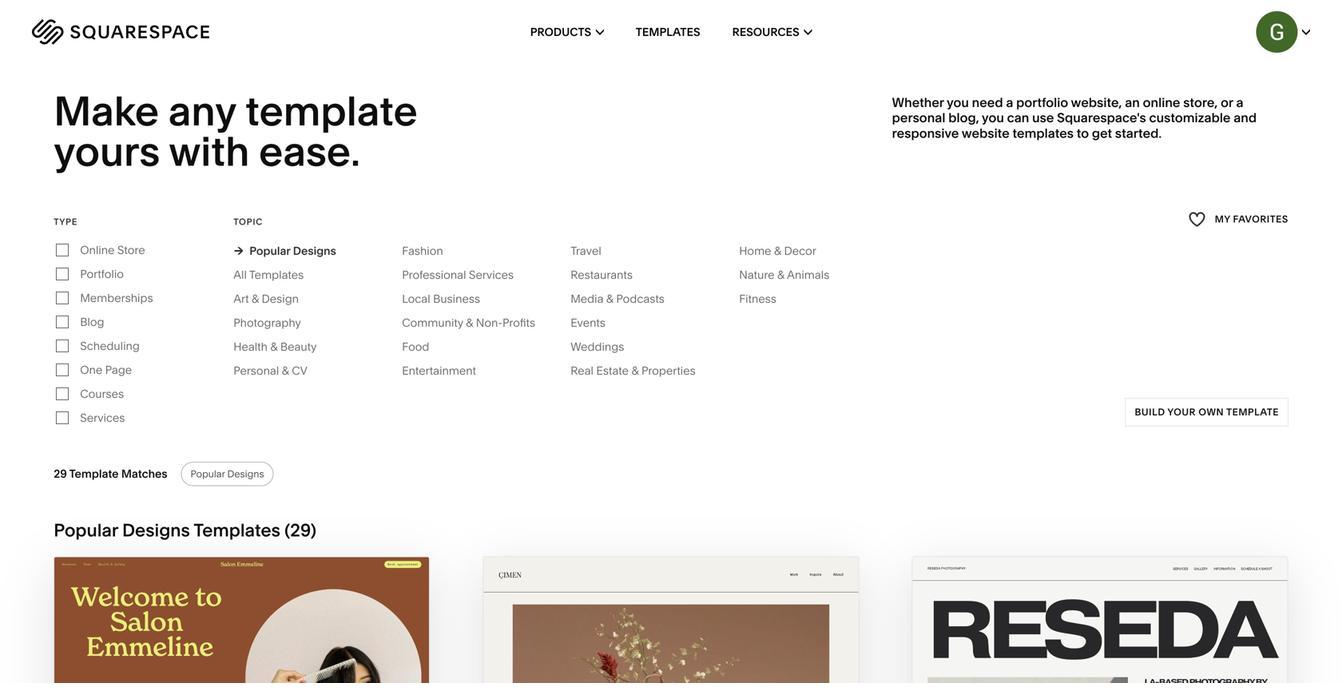 Task type: describe. For each thing, give the bounding box(es) containing it.
real estate & properties
[[571, 364, 696, 378]]

entertainment link
[[402, 364, 492, 378]]

professional services link
[[402, 268, 530, 282]]

scheduling
[[80, 339, 140, 353]]

2 vertical spatial templates
[[194, 519, 281, 541]]

0 horizontal spatial you
[[947, 95, 970, 110]]

all templates
[[234, 268, 304, 282]]

personal
[[893, 110, 946, 126]]

media
[[571, 292, 604, 306]]

whether you need a portfolio website, an online store, or a personal blog, you can use squarespace's customizable and responsive website templates to get started.
[[893, 95, 1257, 141]]

squarespace logo link
[[32, 19, 288, 45]]

favorites
[[1234, 213, 1289, 225]]

templates link
[[636, 0, 701, 64]]

build
[[1135, 406, 1166, 418]]

build your own template
[[1135, 406, 1280, 418]]

& for design
[[252, 292, 259, 306]]

popular designs templates (29)
[[54, 519, 316, 541]]

health & beauty link
[[234, 340, 333, 354]]

store,
[[1184, 95, 1218, 110]]

online store
[[80, 243, 145, 257]]

squarespace logo image
[[32, 19, 209, 45]]

fashion
[[402, 244, 443, 258]]

home & decor link
[[740, 244, 833, 258]]

matches
[[121, 467, 168, 481]]

properties
[[642, 364, 696, 378]]

1 horizontal spatial popular
[[191, 468, 225, 480]]

nature & animals
[[740, 268, 830, 282]]

& for podcasts
[[607, 292, 614, 306]]

& for cv
[[282, 364, 289, 378]]

podcasts
[[617, 292, 665, 306]]

use
[[1033, 110, 1055, 126]]

events
[[571, 316, 606, 330]]

topic
[[234, 216, 263, 227]]

squarespace's
[[1058, 110, 1147, 126]]

nature
[[740, 268, 775, 282]]

store
[[117, 243, 145, 257]]

all
[[234, 268, 247, 282]]

1 horizontal spatial you
[[982, 110, 1005, 126]]

2 vertical spatial popular
[[54, 519, 118, 541]]

make
[[54, 86, 159, 136]]

29 template matches
[[54, 467, 168, 481]]

blog
[[80, 315, 104, 329]]

fashion link
[[402, 244, 459, 258]]

memberships
[[80, 291, 153, 305]]

travel link
[[571, 244, 618, 258]]

0 vertical spatial designs
[[293, 244, 336, 258]]

food link
[[402, 340, 446, 354]]

animals
[[787, 268, 830, 282]]

1 vertical spatial designs
[[227, 468, 264, 480]]

(29)
[[285, 519, 316, 541]]

& for decor
[[775, 244, 782, 258]]

all templates link
[[234, 268, 320, 282]]

make any template yours with ease.
[[54, 86, 426, 176]]

personal & cv link
[[234, 364, 324, 378]]

real
[[571, 364, 594, 378]]

one page
[[80, 363, 132, 377]]

profits
[[503, 316, 536, 330]]

home & decor
[[740, 244, 817, 258]]

weddings
[[571, 340, 625, 354]]

one
[[80, 363, 103, 377]]

website,
[[1072, 95, 1123, 110]]

template
[[69, 467, 119, 481]]

to
[[1077, 125, 1090, 141]]

design
[[262, 292, 299, 306]]

my favorites
[[1216, 213, 1289, 225]]

travel
[[571, 244, 602, 258]]

blog,
[[949, 110, 980, 126]]

0 vertical spatial services
[[469, 268, 514, 282]]

weddings link
[[571, 340, 641, 354]]

art & design link
[[234, 292, 315, 306]]

emmeline image
[[55, 557, 430, 683]]

template inside button
[[1227, 406, 1280, 418]]

real estate & properties link
[[571, 364, 712, 378]]

can
[[1008, 110, 1030, 126]]

ease.
[[259, 127, 361, 176]]

community & non-profits
[[402, 316, 536, 330]]

community
[[402, 316, 463, 330]]

responsive
[[893, 125, 960, 141]]

beauty
[[280, 340, 317, 354]]

nature & animals link
[[740, 268, 846, 282]]

local business
[[402, 292, 480, 306]]



Task type: vqa. For each thing, say whether or not it's contained in the screenshot.
template within the BUTTON
yes



Task type: locate. For each thing, give the bounding box(es) containing it.
reseda image
[[913, 557, 1288, 683]]

& for animals
[[778, 268, 785, 282]]

products
[[531, 25, 592, 39]]

your
[[1168, 406, 1196, 418]]

1 horizontal spatial services
[[469, 268, 514, 282]]

& for non-
[[466, 316, 473, 330]]

&
[[775, 244, 782, 258], [778, 268, 785, 282], [252, 292, 259, 306], [607, 292, 614, 306], [466, 316, 473, 330], [270, 340, 278, 354], [282, 364, 289, 378], [632, 364, 639, 378]]

popular designs up popular designs templates (29)
[[191, 468, 264, 480]]

1 horizontal spatial template
[[1227, 406, 1280, 418]]

1 horizontal spatial designs
[[227, 468, 264, 480]]

0 horizontal spatial a
[[1007, 95, 1014, 110]]

designs
[[293, 244, 336, 258], [227, 468, 264, 480], [122, 519, 190, 541]]

professional services
[[402, 268, 514, 282]]

my
[[1216, 213, 1231, 225]]

website
[[962, 125, 1010, 141]]

a right need on the right top
[[1007, 95, 1014, 110]]

a right or at the right top
[[1237, 95, 1244, 110]]

templates
[[1013, 125, 1074, 141]]

1 horizontal spatial a
[[1237, 95, 1244, 110]]

online
[[1144, 95, 1181, 110]]

media & podcasts
[[571, 292, 665, 306]]

& right nature
[[778, 268, 785, 282]]

1 a from the left
[[1007, 95, 1014, 110]]

1 vertical spatial popular designs
[[191, 468, 264, 480]]

popular designs link up all templates link
[[234, 244, 336, 258]]

& left 'cv'
[[282, 364, 289, 378]]

29
[[54, 467, 67, 481]]

popular designs link up popular designs templates (29)
[[181, 462, 274, 486]]

1 vertical spatial services
[[80, 411, 125, 425]]

own
[[1199, 406, 1225, 418]]

online
[[80, 243, 115, 257]]

fitness link
[[740, 292, 793, 306]]

home
[[740, 244, 772, 258]]

portfolio
[[1017, 95, 1069, 110]]

2 horizontal spatial popular
[[250, 244, 291, 258]]

services up business
[[469, 268, 514, 282]]

and
[[1234, 110, 1257, 126]]

whether
[[893, 95, 945, 110]]

services down "courses" on the bottom of page
[[80, 411, 125, 425]]

1 vertical spatial templates
[[249, 268, 304, 282]]

popular designs up all templates link
[[250, 244, 336, 258]]

0 horizontal spatial template
[[246, 86, 418, 136]]

photography link
[[234, 316, 317, 330]]

0 vertical spatial templates
[[636, 25, 701, 39]]

events link
[[571, 316, 622, 330]]

non-
[[476, 316, 503, 330]]

popular up popular designs templates (29)
[[191, 468, 225, 480]]

0 horizontal spatial popular
[[54, 519, 118, 541]]

personal & cv
[[234, 364, 308, 378]]

1 vertical spatial template
[[1227, 406, 1280, 418]]

a
[[1007, 95, 1014, 110], [1237, 95, 1244, 110]]

restaurants
[[571, 268, 633, 282]]

0 horizontal spatial designs
[[122, 519, 190, 541]]

popular down template
[[54, 519, 118, 541]]

started.
[[1116, 125, 1162, 141]]

art & design
[[234, 292, 299, 306]]

courses
[[80, 387, 124, 401]]

1 vertical spatial popular designs link
[[181, 462, 274, 486]]

& right media at the left top
[[607, 292, 614, 306]]

yours
[[54, 127, 160, 176]]

art
[[234, 292, 249, 306]]

an
[[1126, 95, 1141, 110]]

need
[[972, 95, 1004, 110]]

customizable
[[1150, 110, 1231, 126]]

0 vertical spatial template
[[246, 86, 418, 136]]

local business link
[[402, 292, 496, 306]]

1 vertical spatial popular
[[191, 468, 225, 480]]

& right estate
[[632, 364, 639, 378]]

çimen image
[[484, 557, 859, 683]]

community & non-profits link
[[402, 316, 552, 330]]

entertainment
[[402, 364, 476, 378]]

products button
[[531, 0, 604, 64]]

with
[[169, 127, 250, 176]]

0 vertical spatial popular designs link
[[234, 244, 336, 258]]

services
[[469, 268, 514, 282], [80, 411, 125, 425]]

decor
[[785, 244, 817, 258]]

you left need on the right top
[[947, 95, 970, 110]]

get
[[1093, 125, 1113, 141]]

2 horizontal spatial designs
[[293, 244, 336, 258]]

build your own template button
[[1126, 398, 1289, 427]]

2 vertical spatial designs
[[122, 519, 190, 541]]

estate
[[597, 364, 629, 378]]

any
[[168, 86, 236, 136]]

personal
[[234, 364, 279, 378]]

business
[[433, 292, 480, 306]]

local
[[402, 292, 431, 306]]

0 horizontal spatial services
[[80, 411, 125, 425]]

food
[[402, 340, 430, 354]]

or
[[1221, 95, 1234, 110]]

& right health
[[270, 340, 278, 354]]

& right art
[[252, 292, 259, 306]]

page
[[105, 363, 132, 377]]

template inside make any template yours with ease.
[[246, 86, 418, 136]]

type
[[54, 216, 78, 227]]

2 a from the left
[[1237, 95, 1244, 110]]

health
[[234, 340, 268, 354]]

& for beauty
[[270, 340, 278, 354]]

templates
[[636, 25, 701, 39], [249, 268, 304, 282], [194, 519, 281, 541]]

health & beauty
[[234, 340, 317, 354]]

fitness
[[740, 292, 777, 306]]

you left the can
[[982, 110, 1005, 126]]

resources button
[[733, 0, 812, 64]]

restaurants link
[[571, 268, 649, 282]]

& left non-
[[466, 316, 473, 330]]

0 vertical spatial popular
[[250, 244, 291, 258]]

& right home
[[775, 244, 782, 258]]

my favorites link
[[1189, 208, 1289, 230]]

popular designs
[[250, 244, 336, 258], [191, 468, 264, 480]]

0 vertical spatial popular designs
[[250, 244, 336, 258]]

cv
[[292, 364, 308, 378]]

photography
[[234, 316, 301, 330]]

media & podcasts link
[[571, 292, 681, 306]]

popular up 'all templates'
[[250, 244, 291, 258]]



